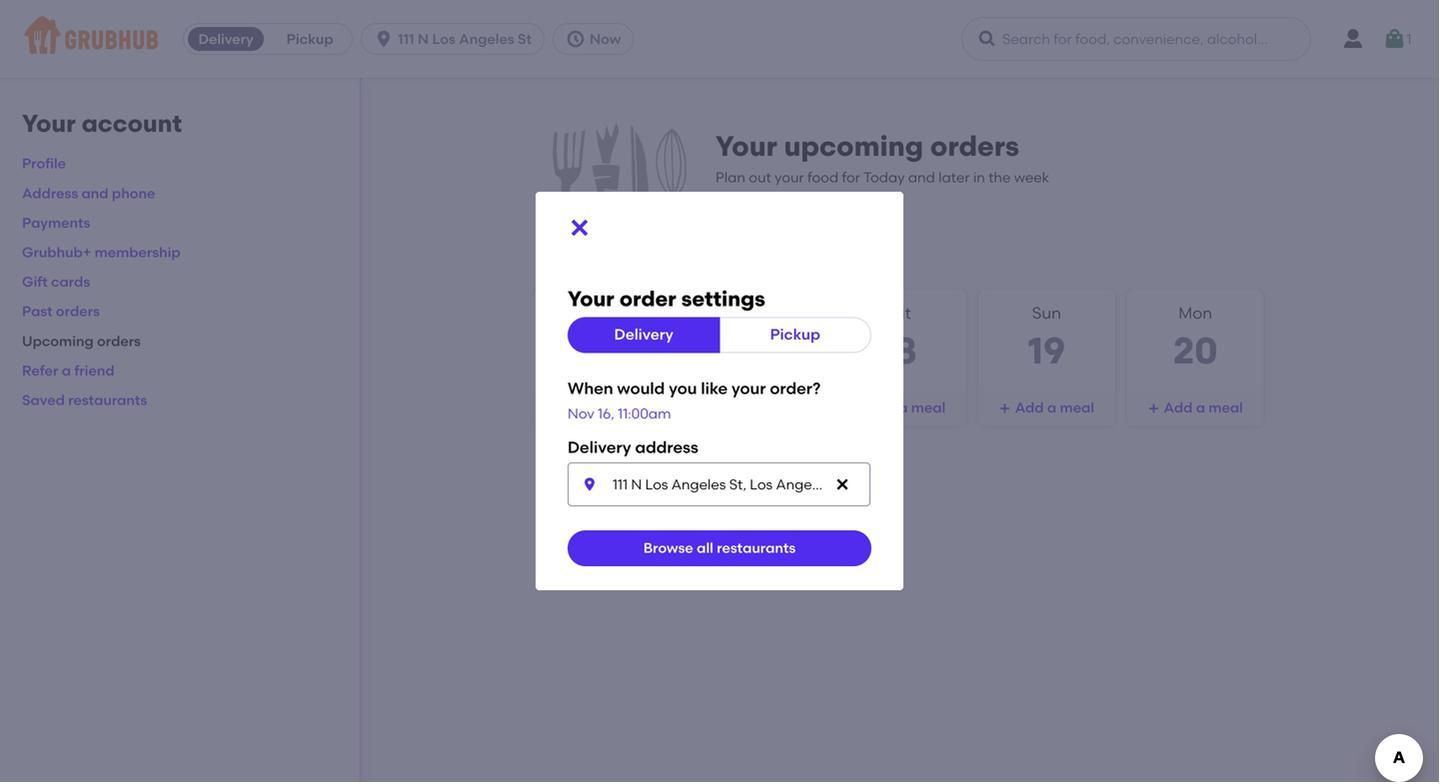 Task type: locate. For each thing, give the bounding box(es) containing it.
n
[[418, 30, 429, 47]]

saved
[[22, 392, 65, 409]]

2 add a meal from the left
[[718, 399, 797, 416]]

add down like
[[718, 399, 747, 416]]

and left phone
[[82, 185, 109, 202]]

0 horizontal spatial delivery button
[[184, 23, 268, 55]]

4 add from the left
[[1015, 399, 1044, 416]]

your inside the your upcoming orders plan out your food for today and later in the week
[[775, 169, 804, 186]]

sun 19
[[1028, 303, 1066, 373]]

add a meal down '18'
[[867, 399, 946, 416]]

1 horizontal spatial your
[[568, 286, 615, 312]]

your for upcoming
[[716, 129, 778, 163]]

meal down '18'
[[912, 399, 946, 416]]

profile link
[[22, 155, 66, 172]]

and left later
[[909, 169, 936, 186]]

0 horizontal spatial pickup
[[287, 30, 334, 47]]

you
[[669, 379, 697, 398]]

add down when
[[569, 399, 598, 416]]

mon
[[1179, 303, 1213, 323]]

pickup right fri 17
[[770, 326, 821, 344]]

2 vertical spatial orders
[[97, 333, 141, 350]]

0 vertical spatial pickup button
[[268, 23, 352, 55]]

20
[[1173, 329, 1218, 373]]

grubhub+
[[22, 244, 91, 261]]

add a meal
[[569, 399, 648, 416], [718, 399, 797, 416], [867, 399, 946, 416], [1015, 399, 1095, 416], [1164, 399, 1244, 416]]

pickup
[[287, 30, 334, 47], [770, 326, 821, 344]]

pickup button
[[268, 23, 352, 55], [719, 317, 872, 353]]

your inside when would you like your order? nov 16, 11:00am
[[732, 379, 766, 398]]

1 horizontal spatial and
[[909, 169, 936, 186]]

today
[[864, 169, 905, 186], [577, 303, 625, 323]]

add a meal button down 19
[[979, 390, 1115, 426]]

0 horizontal spatial your
[[732, 379, 766, 398]]

now button
[[553, 23, 642, 55]]

phone
[[112, 185, 155, 202]]

past
[[22, 303, 53, 320]]

1 add a meal button from the left
[[533, 390, 669, 426]]

svg image inside "111 n los angeles st" button
[[374, 29, 394, 49]]

0 vertical spatial delivery button
[[184, 23, 268, 55]]

delivery inside main navigation navigation
[[198, 30, 254, 47]]

orders up upcoming orders
[[56, 303, 100, 320]]

today up the 16
[[577, 303, 625, 323]]

address and phone link
[[22, 185, 155, 202]]

orders
[[931, 129, 1020, 163], [56, 303, 100, 320], [97, 333, 141, 350]]

1 horizontal spatial delivery button
[[568, 317, 720, 353]]

0 horizontal spatial pickup button
[[268, 23, 352, 55]]

3 add a meal button from the left
[[830, 390, 966, 426]]

add down 20
[[1164, 399, 1193, 416]]

4 add a meal from the left
[[1015, 399, 1095, 416]]

out
[[749, 169, 772, 186]]

delivery
[[198, 30, 254, 47], [614, 326, 674, 344]]

fri
[[740, 303, 759, 323]]

meal down the 'would'
[[614, 399, 648, 416]]

upcoming orders link
[[22, 333, 141, 350]]

17
[[732, 329, 767, 373]]

your for order
[[568, 286, 615, 312]]

4 add a meal button from the left
[[979, 390, 1115, 426]]

svg image inside 'add a meal' button
[[999, 403, 1011, 415]]

1 horizontal spatial delivery
[[614, 326, 674, 344]]

svg image inside 1 button
[[1383, 27, 1407, 51]]

a down 19
[[1048, 399, 1057, 416]]

5 add from the left
[[1164, 399, 1193, 416]]

111
[[398, 30, 414, 47]]

orders up in
[[931, 129, 1020, 163]]

5 meal from the left
[[1209, 399, 1244, 416]]

add down 19
[[1015, 399, 1044, 416]]

1 horizontal spatial pickup button
[[719, 317, 872, 353]]

0 horizontal spatial restaurants
[[68, 392, 147, 409]]

1 vertical spatial restaurants
[[717, 540, 796, 557]]

when would you like your order? nov 16, 11:00am
[[568, 379, 821, 422]]

add a meal down when
[[569, 399, 648, 416]]

add a meal button down 17
[[682, 390, 818, 426]]

0 horizontal spatial your
[[22, 109, 76, 138]]

Search Address search field
[[568, 463, 871, 507]]

a down '18'
[[899, 399, 908, 416]]

svg image inside now button
[[566, 29, 586, 49]]

meal
[[614, 399, 648, 416], [763, 399, 797, 416], [912, 399, 946, 416], [1060, 399, 1095, 416], [1209, 399, 1244, 416]]

111 n los angeles st
[[398, 30, 532, 47]]

1 vertical spatial your
[[732, 379, 766, 398]]

browse all restaurants
[[644, 540, 796, 557]]

plan
[[716, 169, 746, 186]]

add
[[569, 399, 598, 416], [718, 399, 747, 416], [867, 399, 896, 416], [1015, 399, 1044, 416], [1164, 399, 1193, 416]]

1 horizontal spatial restaurants
[[717, 540, 796, 557]]

refer
[[22, 362, 58, 379]]

today 16
[[577, 303, 625, 373]]

0 vertical spatial delivery
[[198, 30, 254, 47]]

restaurants inside browse all restaurants button
[[717, 540, 796, 557]]

0 vertical spatial orders
[[931, 129, 1020, 163]]

1 horizontal spatial pickup
[[770, 326, 821, 344]]

19
[[1028, 329, 1066, 373]]

add a meal button down '18'
[[830, 390, 966, 426]]

refer a friend link
[[22, 362, 115, 379]]

gift cards link
[[22, 274, 90, 291]]

main navigation navigation
[[0, 0, 1440, 78]]

your account
[[22, 109, 182, 138]]

address
[[22, 185, 78, 202]]

add a meal button
[[533, 390, 669, 426], [682, 390, 818, 426], [830, 390, 966, 426], [979, 390, 1115, 426], [1128, 390, 1264, 426]]

2 add a meal button from the left
[[682, 390, 818, 426]]

pickup button left 111
[[268, 23, 352, 55]]

add down '18'
[[867, 399, 896, 416]]

address
[[635, 438, 699, 457]]

add a meal down 19
[[1015, 399, 1095, 416]]

1 meal from the left
[[614, 399, 648, 416]]

add a meal button down 20
[[1128, 390, 1264, 426]]

3 meal from the left
[[912, 399, 946, 416]]

pickup left 111
[[287, 30, 334, 47]]

your up profile
[[22, 109, 76, 138]]

0 vertical spatial today
[[864, 169, 905, 186]]

your up out
[[716, 129, 778, 163]]

1 add from the left
[[569, 399, 598, 416]]

a
[[62, 362, 71, 379], [601, 399, 611, 416], [750, 399, 759, 416], [899, 399, 908, 416], [1048, 399, 1057, 416], [1196, 399, 1206, 416]]

meal down 19
[[1060, 399, 1095, 416]]

all
[[697, 540, 714, 557]]

account
[[82, 109, 182, 138]]

your inside the your upcoming orders plan out your food for today and later in the week
[[716, 129, 778, 163]]

your
[[775, 169, 804, 186], [732, 379, 766, 398]]

restaurants right all
[[717, 540, 796, 557]]

1 vertical spatial today
[[577, 303, 625, 323]]

and
[[909, 169, 936, 186], [82, 185, 109, 202]]

past orders
[[22, 303, 100, 320]]

orders up friend
[[97, 333, 141, 350]]

orders for past orders
[[56, 303, 100, 320]]

meal down 20
[[1209, 399, 1244, 416]]

and inside the your upcoming orders plan out your food for today and later in the week
[[909, 169, 936, 186]]

a right refer
[[62, 362, 71, 379]]

delivery button
[[184, 23, 268, 55], [568, 317, 720, 353]]

5 add a meal button from the left
[[1128, 390, 1264, 426]]

pickup button for the left delivery button
[[268, 23, 352, 55]]

2 horizontal spatial your
[[716, 129, 778, 163]]

upcoming orders
[[22, 333, 141, 350]]

16,
[[598, 405, 615, 422]]

svg image for add a meal
[[999, 403, 1011, 415]]

meal down order? at the right
[[763, 399, 797, 416]]

your right like
[[732, 379, 766, 398]]

0 vertical spatial pickup
[[287, 30, 334, 47]]

1 horizontal spatial your
[[775, 169, 804, 186]]

restaurants down friend
[[68, 392, 147, 409]]

your upcoming orders plan out your food for today and later in the week
[[716, 129, 1050, 186]]

svg image
[[1383, 27, 1407, 51], [374, 29, 394, 49], [566, 29, 586, 49], [999, 403, 1011, 415], [835, 477, 851, 493]]

2 add from the left
[[718, 399, 747, 416]]

svg image for now
[[566, 29, 586, 49]]

1 vertical spatial orders
[[56, 303, 100, 320]]

your
[[22, 109, 76, 138], [716, 129, 778, 163], [568, 286, 615, 312]]

your right out
[[775, 169, 804, 186]]

0 vertical spatial your
[[775, 169, 804, 186]]

0 vertical spatial restaurants
[[68, 392, 147, 409]]

your up the 16
[[568, 286, 615, 312]]

add a meal button up the delivery
[[533, 390, 669, 426]]

today right the 'for'
[[864, 169, 905, 186]]

add a meal down 20
[[1164, 399, 1244, 416]]

pickup button up order? at the right
[[719, 317, 872, 353]]

mon 20
[[1173, 303, 1218, 373]]

friend
[[74, 362, 115, 379]]

gift
[[22, 274, 48, 291]]

1 horizontal spatial today
[[864, 169, 905, 186]]

in
[[974, 169, 986, 186]]

restaurants
[[68, 392, 147, 409], [717, 540, 796, 557]]

1 vertical spatial pickup button
[[719, 317, 872, 353]]

for
[[842, 169, 861, 186]]

svg image
[[978, 29, 998, 49], [568, 216, 592, 240], [1148, 403, 1160, 415], [582, 477, 598, 493]]

add a meal down order? at the right
[[718, 399, 797, 416]]

0 horizontal spatial delivery
[[198, 30, 254, 47]]

grubhub+ membership link
[[22, 244, 181, 261]]

3 add from the left
[[867, 399, 896, 416]]

3 add a meal from the left
[[867, 399, 946, 416]]



Task type: vqa. For each thing, say whether or not it's contained in the screenshot.
SAT 16
no



Task type: describe. For each thing, give the bounding box(es) containing it.
week
[[1014, 169, 1050, 186]]

browse
[[644, 540, 694, 557]]

1 button
[[1383, 21, 1412, 57]]

pickup inside main navigation navigation
[[287, 30, 334, 47]]

payments link
[[22, 214, 90, 231]]

membership
[[95, 244, 181, 261]]

sat 18
[[879, 303, 918, 373]]

0 horizontal spatial today
[[577, 303, 625, 323]]

your for account
[[22, 109, 76, 138]]

2 meal from the left
[[763, 399, 797, 416]]

add a meal button for 16
[[533, 390, 669, 426]]

past orders link
[[22, 303, 100, 320]]

cards
[[51, 274, 90, 291]]

svg image for 111 n los angeles st
[[374, 29, 394, 49]]

like
[[701, 379, 728, 398]]

nov 16, 11:00am link
[[568, 405, 671, 422]]

the
[[989, 169, 1011, 186]]

sat
[[885, 303, 911, 323]]

would
[[617, 379, 665, 398]]

111 n los angeles st button
[[361, 23, 553, 55]]

18
[[879, 329, 918, 373]]

pickup button for bottommost delivery button
[[719, 317, 872, 353]]

gift cards
[[22, 274, 90, 291]]

add a meal button for 19
[[979, 390, 1115, 426]]

angeles
[[459, 30, 515, 47]]

svg image for 1
[[1383, 27, 1407, 51]]

address and phone
[[22, 185, 155, 202]]

4 meal from the left
[[1060, 399, 1095, 416]]

1 vertical spatial delivery button
[[568, 317, 720, 353]]

0 horizontal spatial and
[[82, 185, 109, 202]]

settings
[[682, 286, 766, 312]]

11:00am
[[618, 405, 671, 422]]

saved restaurants
[[22, 392, 147, 409]]

now
[[590, 30, 621, 47]]

your order settings
[[568, 286, 766, 312]]

a down 17
[[750, 399, 759, 416]]

food
[[808, 169, 839, 186]]

later
[[939, 169, 970, 186]]

delivery
[[568, 438, 631, 457]]

5 add a meal from the left
[[1164, 399, 1244, 416]]

st
[[518, 30, 532, 47]]

payments
[[22, 214, 90, 231]]

profile
[[22, 155, 66, 172]]

1 vertical spatial delivery
[[614, 326, 674, 344]]

when
[[568, 379, 614, 398]]

a down when
[[601, 399, 611, 416]]

saved restaurants link
[[22, 392, 147, 409]]

fri 17
[[732, 303, 767, 373]]

orders for upcoming orders
[[97, 333, 141, 350]]

browse all restaurants button
[[568, 531, 872, 567]]

grubhub+ membership
[[22, 244, 181, 261]]

upcoming
[[22, 333, 94, 350]]

order
[[620, 286, 677, 312]]

svg image inside main navigation navigation
[[978, 29, 998, 49]]

delivery address
[[568, 438, 699, 457]]

add a meal button for 18
[[830, 390, 966, 426]]

1 vertical spatial pickup
[[770, 326, 821, 344]]

add a meal button for 17
[[682, 390, 818, 426]]

1 add a meal from the left
[[569, 399, 648, 416]]

sun
[[1033, 303, 1062, 323]]

refer a friend
[[22, 362, 115, 379]]

a down 20
[[1196, 399, 1206, 416]]

order?
[[770, 379, 821, 398]]

16
[[582, 329, 620, 373]]

nov
[[568, 405, 595, 422]]

upcoming
[[784, 129, 924, 163]]

today inside the your upcoming orders plan out your food for today and later in the week
[[864, 169, 905, 186]]

orders inside the your upcoming orders plan out your food for today and later in the week
[[931, 129, 1020, 163]]

add a meal button for 20
[[1128, 390, 1264, 426]]

los
[[432, 30, 456, 47]]

1
[[1407, 30, 1412, 47]]



